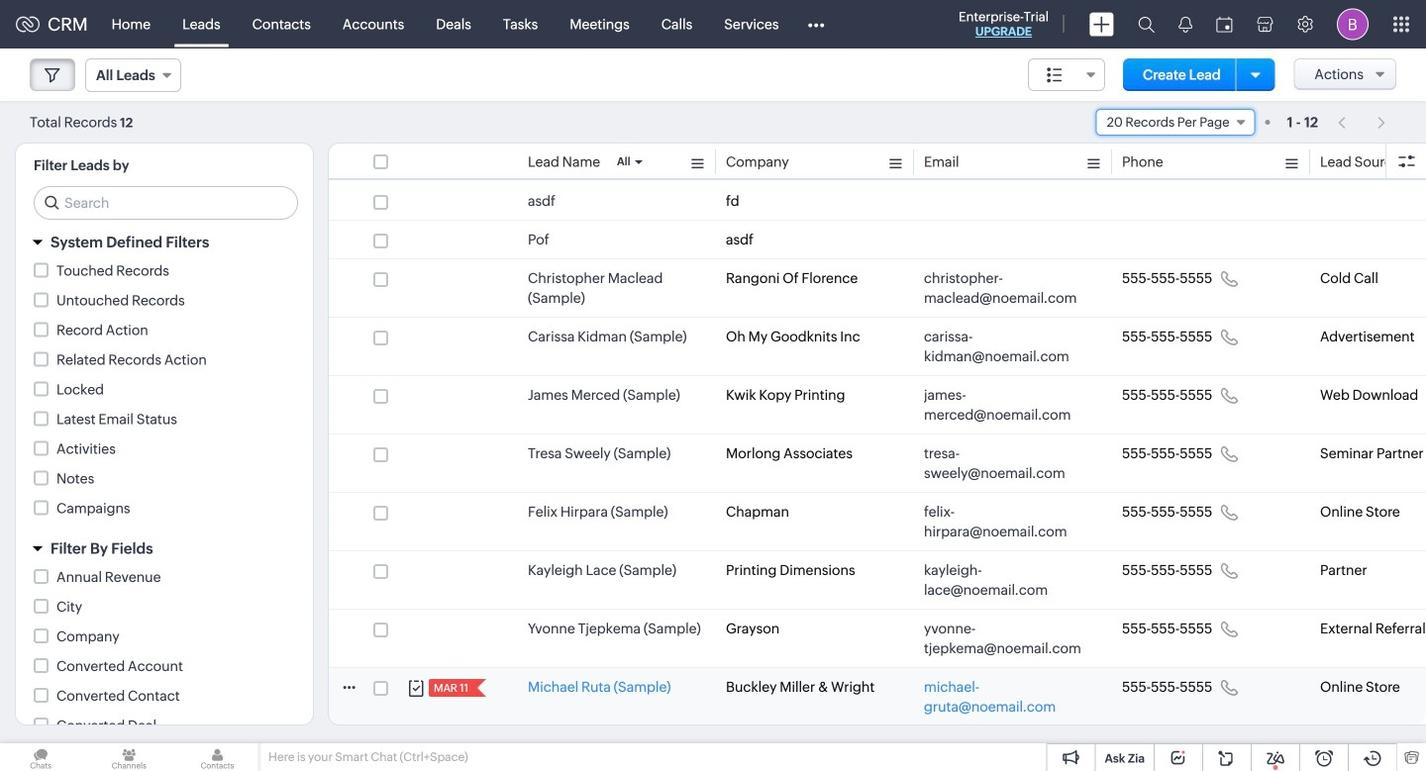 Task type: describe. For each thing, give the bounding box(es) containing it.
Search text field
[[35, 187, 297, 219]]

size image
[[1047, 66, 1063, 84]]

profile element
[[1326, 0, 1381, 48]]

none field size
[[1029, 58, 1106, 91]]

search element
[[1126, 0, 1167, 49]]

chats image
[[0, 744, 81, 772]]

signals element
[[1167, 0, 1205, 49]]

Other Modules field
[[795, 8, 838, 40]]

profile image
[[1338, 8, 1369, 40]]

calendar image
[[1217, 16, 1233, 32]]

channels image
[[88, 744, 170, 772]]



Task type: locate. For each thing, give the bounding box(es) containing it.
None field
[[85, 58, 181, 92], [1029, 58, 1106, 91], [1096, 109, 1256, 136], [85, 58, 181, 92], [1096, 109, 1256, 136]]

logo image
[[16, 16, 40, 32]]

search image
[[1138, 16, 1155, 33]]

row group
[[329, 182, 1427, 772]]

create menu element
[[1078, 0, 1126, 48]]

navigation
[[1329, 108, 1397, 137]]

create menu image
[[1090, 12, 1115, 36]]

signals image
[[1179, 16, 1193, 33]]

contacts image
[[177, 744, 258, 772]]



